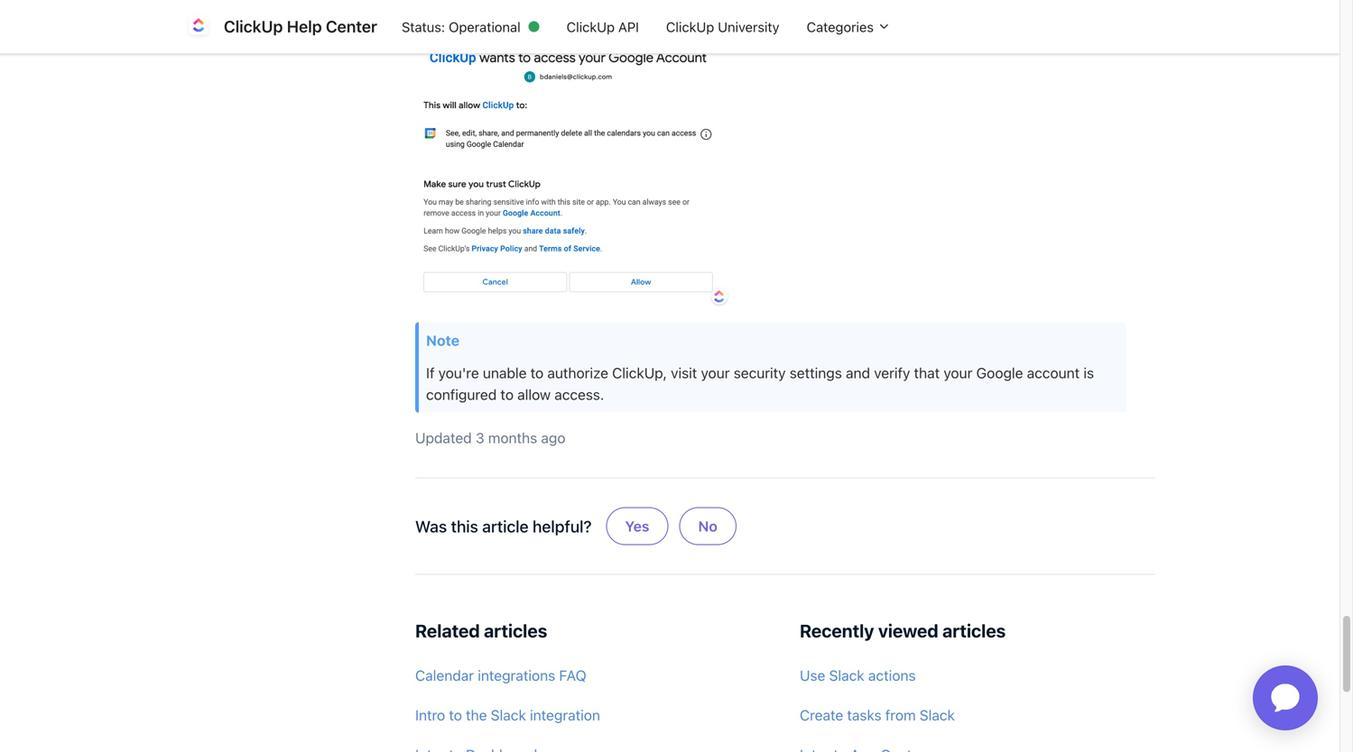 Task type: locate. For each thing, give the bounding box(es) containing it.
clickup,
[[612, 365, 667, 382]]

yes
[[625, 518, 649, 536]]

1 horizontal spatial clickup
[[567, 19, 615, 35]]

slack
[[829, 668, 865, 685], [491, 707, 526, 725], [920, 707, 955, 725]]

2 horizontal spatial slack
[[920, 707, 955, 725]]

yes button
[[606, 508, 668, 546]]

your
[[701, 365, 730, 382], [944, 365, 973, 382]]

2 horizontal spatial to
[[531, 365, 544, 382]]

calendar
[[415, 668, 474, 685]]

configured
[[426, 387, 497, 404]]

clickup
[[224, 17, 283, 36], [567, 19, 615, 35], [666, 19, 714, 35]]

intro to the slack integration link
[[415, 698, 771, 734]]

your right that
[[944, 365, 973, 382]]

1 articles from the left
[[484, 621, 547, 642]]

verify
[[874, 365, 910, 382]]

2 horizontal spatial clickup
[[666, 19, 714, 35]]

tasks
[[847, 707, 882, 725]]

calendar integrations faq link
[[415, 658, 771, 694]]

to down unable
[[501, 387, 514, 404]]

you're
[[438, 365, 479, 382]]

0 horizontal spatial slack
[[491, 707, 526, 725]]

intro
[[415, 707, 445, 725]]

article
[[482, 517, 529, 537]]

slack right use
[[829, 668, 865, 685]]

articles up integrations
[[484, 621, 547, 642]]

no
[[698, 518, 718, 536]]

clickup left university
[[666, 19, 714, 35]]

faq
[[559, 668, 586, 685]]

2 articles from the left
[[943, 621, 1006, 642]]

slack right from
[[920, 707, 955, 725]]

0 horizontal spatial articles
[[484, 621, 547, 642]]

clickup help center link
[[184, 12, 388, 41]]

calendar integrations faq
[[415, 668, 586, 685]]

slack inside 'link'
[[829, 668, 865, 685]]

helpful?
[[533, 517, 592, 537]]

center
[[326, 17, 377, 36]]

0 vertical spatial to
[[531, 365, 544, 382]]

clickup left help
[[224, 17, 283, 36]]

2 vertical spatial to
[[449, 707, 462, 725]]

1 horizontal spatial articles
[[943, 621, 1006, 642]]

articles
[[484, 621, 547, 642], [943, 621, 1006, 642]]

1 vertical spatial to
[[501, 387, 514, 404]]

0 horizontal spatial to
[[449, 707, 462, 725]]

slack right the
[[491, 707, 526, 725]]

to
[[531, 365, 544, 382], [501, 387, 514, 404], [449, 707, 462, 725]]

clickup help center
[[224, 17, 377, 36]]

to up allow
[[531, 365, 544, 382]]

group containing yes
[[603, 494, 740, 560]]

1 horizontal spatial your
[[944, 365, 973, 382]]

unable
[[483, 365, 527, 382]]

your right visit
[[701, 365, 730, 382]]

application
[[1231, 645, 1340, 753]]

1 horizontal spatial to
[[501, 387, 514, 404]]

slack for recently viewed articles
[[920, 707, 955, 725]]

status: operational
[[402, 19, 521, 35]]

1 horizontal spatial slack
[[829, 668, 865, 685]]

related articles
[[415, 621, 547, 642]]

account
[[1027, 365, 1080, 382]]

0 horizontal spatial clickup
[[224, 17, 283, 36]]

create tasks from slack
[[800, 707, 955, 725]]

use
[[800, 668, 825, 685]]

security
[[734, 365, 786, 382]]

clickup for clickup api
[[567, 19, 615, 35]]

is
[[1084, 365, 1094, 382]]

settings
[[790, 365, 842, 382]]

3
[[476, 430, 484, 447]]

integration
[[530, 707, 600, 725]]

categories button
[[793, 10, 905, 44]]

status:
[[402, 19, 445, 35]]

if you're unable to authorize clickup, visit your security settings and verify that your google account is configured to allow access.
[[426, 365, 1094, 404]]

to left the
[[449, 707, 462, 725]]

group
[[603, 494, 740, 560]]

articles up use slack actions 'link'
[[943, 621, 1006, 642]]

no button
[[679, 508, 737, 546]]

clickup university link
[[653, 10, 793, 44]]

allow
[[517, 387, 551, 404]]

clickup left api
[[567, 19, 615, 35]]

0 horizontal spatial your
[[701, 365, 730, 382]]



Task type: describe. For each thing, give the bounding box(es) containing it.
authorize
[[547, 365, 608, 382]]

related
[[415, 621, 480, 642]]

api
[[618, 19, 639, 35]]

clickup help help center home page image
[[184, 12, 213, 41]]

viewed
[[878, 621, 939, 642]]

clickup for clickup university
[[666, 19, 714, 35]]

ago
[[541, 430, 566, 447]]

was
[[415, 517, 447, 537]]

integrations
[[478, 668, 555, 685]]

the
[[466, 707, 487, 725]]

google
[[976, 365, 1023, 382]]

categories
[[807, 19, 877, 35]]

clickup api link
[[553, 10, 653, 44]]

create tasks from slack link
[[800, 698, 1156, 734]]

intro to the slack integration
[[415, 707, 600, 725]]

and
[[846, 365, 870, 382]]

use slack actions
[[800, 668, 916, 685]]

university
[[718, 19, 780, 35]]

that
[[914, 365, 940, 382]]

was this article helpful?
[[415, 517, 592, 537]]

clickup api
[[567, 19, 639, 35]]

use slack actions link
[[800, 658, 1156, 694]]

months
[[488, 430, 537, 447]]

updated
[[415, 430, 472, 447]]

access.
[[555, 387, 604, 404]]

actions
[[868, 668, 916, 685]]

updated 3 months ago
[[415, 430, 566, 447]]

visit
[[671, 365, 697, 382]]

clickup university
[[666, 19, 780, 35]]

2 your from the left
[[944, 365, 973, 382]]

recently viewed articles
[[800, 621, 1006, 642]]

screenshot of the permissions request that appears when enabling the google calendar sync. image
[[415, 14, 731, 308]]

operational
[[449, 19, 521, 35]]

slack for related articles
[[491, 707, 526, 725]]

if
[[426, 365, 435, 382]]

this
[[451, 517, 478, 537]]

create
[[800, 707, 843, 725]]

from
[[885, 707, 916, 725]]

help
[[287, 17, 322, 36]]

1 your from the left
[[701, 365, 730, 382]]

clickup for clickup help center
[[224, 17, 283, 36]]

recently
[[800, 621, 874, 642]]



Task type: vqa. For each thing, say whether or not it's contained in the screenshot.
Billing
no



